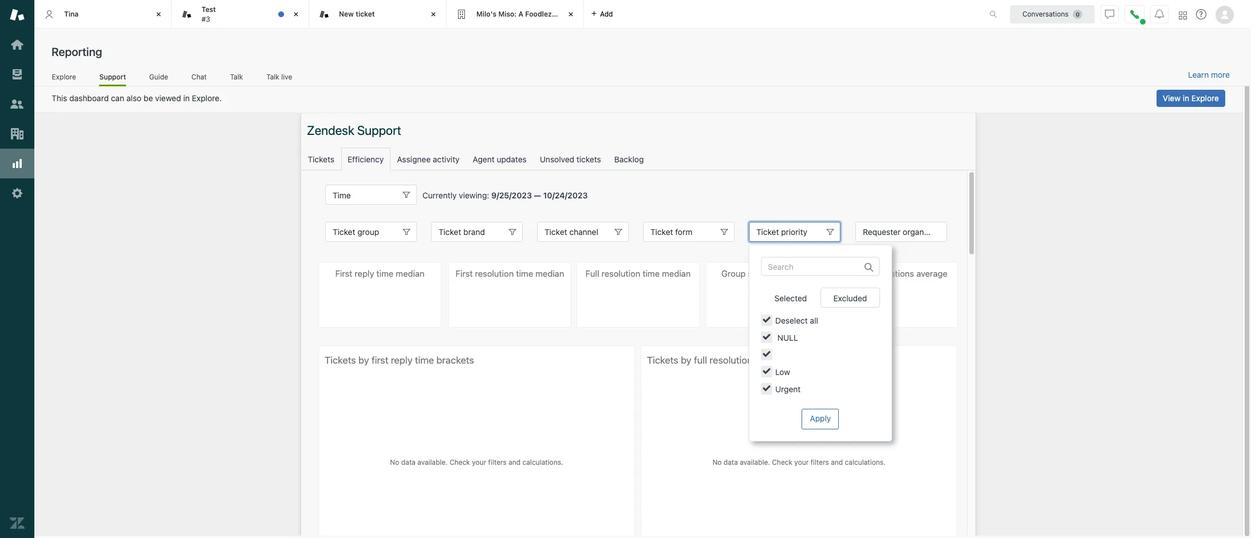 Task type: vqa. For each thing, say whether or not it's contained in the screenshot.
1st Talk from the left
yes



Task type: locate. For each thing, give the bounding box(es) containing it.
test #3
[[202, 5, 216, 23]]

3 close image from the left
[[428, 9, 439, 20]]

button displays agent's chat status as invisible. image
[[1105, 9, 1114, 19]]

1 close image from the left
[[153, 9, 164, 20]]

0 horizontal spatial in
[[183, 93, 190, 103]]

tina tab
[[34, 0, 172, 29]]

0 horizontal spatial explore
[[52, 72, 76, 81]]

2 talk from the left
[[266, 72, 279, 81]]

can
[[111, 93, 124, 103]]

close image inside tina tab
[[153, 9, 164, 20]]

1 horizontal spatial talk
[[266, 72, 279, 81]]

also
[[126, 93, 141, 103]]

1 horizontal spatial in
[[1183, 93, 1189, 103]]

0 horizontal spatial talk
[[230, 72, 243, 81]]

zendesk products image
[[1179, 11, 1187, 19]]

in right view
[[1183, 93, 1189, 103]]

this
[[52, 93, 67, 103]]

admin image
[[10, 186, 25, 201]]

be
[[144, 93, 153, 103]]

chat
[[191, 72, 207, 81]]

talk right chat at the left
[[230, 72, 243, 81]]

close image for milo's miso: a foodlez subsidiary
[[565, 9, 577, 20]]

tab
[[172, 0, 309, 29]]

organizations image
[[10, 127, 25, 141]]

close image left new
[[290, 9, 302, 20]]

view in explore
[[1163, 93, 1219, 103]]

learn more link
[[1188, 70, 1230, 80]]

close image for new ticket
[[428, 9, 439, 20]]

close image inside "milo's miso: a foodlez subsidiary" tab
[[565, 9, 577, 20]]

explore
[[52, 72, 76, 81], [1192, 93, 1219, 103]]

conversations button
[[1010, 5, 1095, 23]]

tina
[[64, 10, 79, 18]]

view in explore button
[[1157, 90, 1226, 107]]

live
[[281, 72, 292, 81]]

a
[[519, 10, 523, 18]]

2 close image from the left
[[290, 9, 302, 20]]

talk left "live" at the left top
[[266, 72, 279, 81]]

milo's miso: a foodlez subsidiary
[[476, 10, 590, 18]]

guide link
[[149, 72, 168, 85]]

chat link
[[191, 72, 207, 85]]

explore up this
[[52, 72, 76, 81]]

1 horizontal spatial explore
[[1192, 93, 1219, 103]]

in
[[183, 93, 190, 103], [1183, 93, 1189, 103]]

close image inside new ticket tab
[[428, 9, 439, 20]]

close image left milo's
[[428, 9, 439, 20]]

milo's
[[476, 10, 497, 18]]

subsidiary
[[554, 10, 590, 18]]

1 vertical spatial explore
[[1192, 93, 1219, 103]]

milo's miso: a foodlez subsidiary tab
[[447, 0, 590, 29]]

close image
[[153, 9, 164, 20], [290, 9, 302, 20], [428, 9, 439, 20], [565, 9, 577, 20]]

talk for talk live
[[266, 72, 279, 81]]

new
[[339, 10, 354, 18]]

1 talk from the left
[[230, 72, 243, 81]]

close image left #3
[[153, 9, 164, 20]]

explore down "learn more" link
[[1192, 93, 1219, 103]]

close image for tina
[[153, 9, 164, 20]]

talk
[[230, 72, 243, 81], [266, 72, 279, 81]]

view
[[1163, 93, 1181, 103]]

close image left add dropdown button
[[565, 9, 577, 20]]

4 close image from the left
[[565, 9, 577, 20]]

in right viewed
[[183, 93, 190, 103]]

2 in from the left
[[1183, 93, 1189, 103]]



Task type: describe. For each thing, give the bounding box(es) containing it.
tabs tab list
[[34, 0, 978, 29]]

customers image
[[10, 97, 25, 112]]

0 vertical spatial explore
[[52, 72, 76, 81]]

get help image
[[1196, 9, 1207, 19]]

support
[[99, 72, 126, 81]]

viewed
[[155, 93, 181, 103]]

talk for talk
[[230, 72, 243, 81]]

main element
[[0, 0, 34, 539]]

get started image
[[10, 37, 25, 52]]

notifications image
[[1155, 9, 1164, 19]]

add
[[600, 9, 613, 18]]

dashboard
[[69, 93, 109, 103]]

#3
[[202, 15, 210, 23]]

reporting image
[[10, 156, 25, 171]]

tab containing test
[[172, 0, 309, 29]]

explore inside button
[[1192, 93, 1219, 103]]

close image inside tab
[[290, 9, 302, 20]]

miso:
[[498, 10, 517, 18]]

learn
[[1188, 70, 1209, 80]]

more
[[1211, 70, 1230, 80]]

ticket
[[356, 10, 375, 18]]

explore.
[[192, 93, 222, 103]]

zendesk support image
[[10, 7, 25, 22]]

foodlez
[[525, 10, 552, 18]]

talk live link
[[266, 72, 293, 85]]

zendesk image
[[10, 517, 25, 531]]

new ticket tab
[[309, 0, 447, 29]]

reporting
[[52, 45, 102, 58]]

conversations
[[1023, 9, 1069, 18]]

explore link
[[52, 72, 76, 85]]

views image
[[10, 67, 25, 82]]

learn more
[[1188, 70, 1230, 80]]

1 in from the left
[[183, 93, 190, 103]]

in inside button
[[1183, 93, 1189, 103]]

guide
[[149, 72, 168, 81]]

this dashboard can also be viewed in explore.
[[52, 93, 222, 103]]

new ticket
[[339, 10, 375, 18]]

talk live
[[266, 72, 292, 81]]

talk link
[[230, 72, 243, 85]]

test
[[202, 5, 216, 14]]

add button
[[584, 0, 620, 28]]

support link
[[99, 72, 126, 86]]



